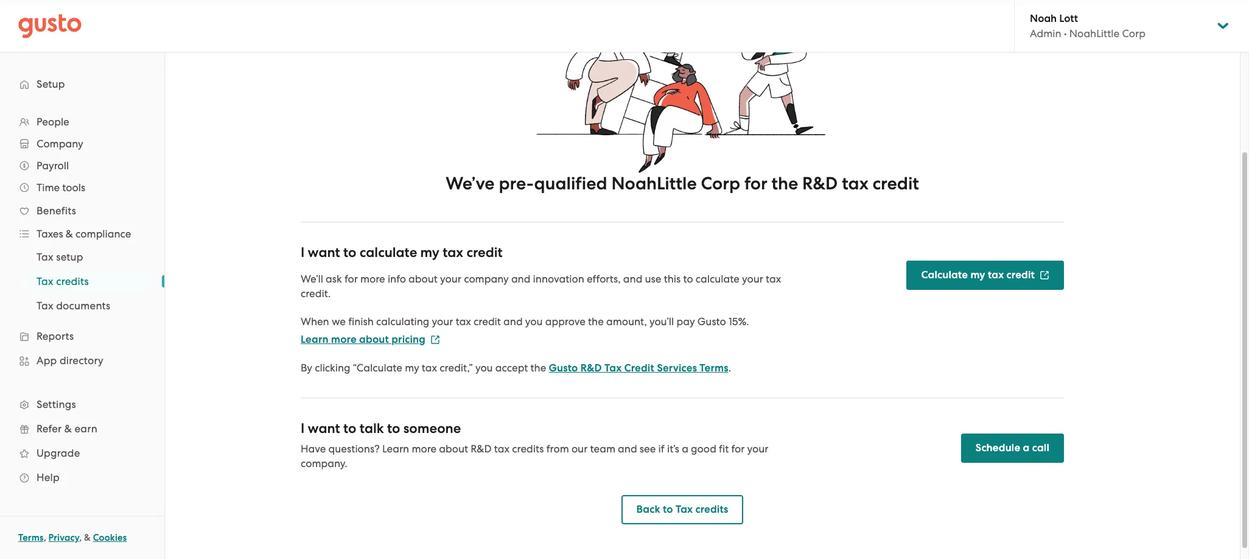 Task type: locate. For each thing, give the bounding box(es) containing it.
1 i from the top
[[301, 244, 305, 261]]

1 horizontal spatial learn
[[382, 443, 409, 455]]

and
[[512, 273, 531, 285], [624, 273, 643, 285], [504, 316, 523, 328], [618, 443, 638, 455]]

a left call
[[1024, 441, 1030, 454]]

0 vertical spatial more
[[361, 273, 385, 285]]

you
[[526, 316, 543, 328], [476, 362, 493, 374]]

you left "approve"
[[526, 316, 543, 328]]

learn down when
[[301, 333, 329, 346]]

directory
[[60, 355, 104, 367]]

you'll
[[650, 316, 674, 328]]

about down someone
[[439, 443, 469, 455]]

learn more about pricing link
[[301, 333, 440, 346]]

gusto down "approve"
[[549, 362, 578, 375]]

for inside i want to talk to someone have questions? learn more about r&d tax credits from our team and see if it's a good fit for your company.
[[732, 443, 745, 455]]

about down finish
[[359, 333, 389, 346]]

i
[[301, 244, 305, 261], [301, 420, 305, 437]]

to
[[344, 244, 357, 261], [684, 273, 694, 285], [344, 420, 357, 437], [387, 420, 400, 437], [663, 503, 674, 516]]

1 horizontal spatial gusto
[[698, 316, 727, 328]]

taxes
[[37, 228, 63, 240]]

0 horizontal spatial the
[[531, 362, 547, 374]]

pre-
[[499, 173, 534, 194]]

calculate my tax credit
[[922, 268, 1036, 281]]

noah lott admin • noahlittle corp
[[1031, 12, 1146, 40]]

i for i want to calculate my tax credit
[[301, 244, 305, 261]]

upgrade link
[[12, 442, 152, 464]]

0 vertical spatial corp
[[1123, 27, 1146, 40]]

calculate right this at right
[[696, 273, 740, 285]]

noahlittle inside noah lott admin • noahlittle corp
[[1070, 27, 1120, 40]]

want up have
[[308, 420, 340, 437]]

refer & earn
[[37, 423, 97, 435]]

1 vertical spatial gusto
[[549, 362, 578, 375]]

use
[[645, 273, 662, 285]]

taxes & compliance button
[[12, 223, 152, 245]]

1 vertical spatial learn
[[382, 443, 409, 455]]

your inside i want to talk to someone have questions? learn more about r&d tax credits from our team and see if it's a good fit for your company.
[[748, 443, 769, 455]]

i up we'll
[[301, 244, 305, 261]]

tax setup
[[37, 251, 83, 263]]

0 horizontal spatial gusto
[[549, 362, 578, 375]]

1 horizontal spatial you
[[526, 316, 543, 328]]

2 list from the top
[[0, 245, 164, 318]]

2 horizontal spatial the
[[772, 173, 799, 194]]

0 horizontal spatial corp
[[701, 173, 741, 194]]

0 horizontal spatial learn
[[301, 333, 329, 346]]

setup
[[37, 78, 65, 90]]

more down we
[[331, 333, 357, 346]]

& right taxes
[[66, 228, 73, 240]]

we've pre-qualified noahlittle corp for the r&d tax credit
[[446, 173, 920, 194]]

& left earn
[[64, 423, 72, 435]]

about inside i want to talk to someone have questions? learn more about r&d tax credits from our team and see if it's a good fit for your company.
[[439, 443, 469, 455]]

0 vertical spatial i
[[301, 244, 305, 261]]

2 vertical spatial credits
[[696, 503, 729, 516]]

2 vertical spatial more
[[412, 443, 437, 455]]

2 horizontal spatial r&d
[[803, 173, 838, 194]]

tax left credit
[[605, 362, 622, 375]]

want
[[308, 244, 340, 261], [308, 420, 340, 437]]

0 horizontal spatial terms
[[18, 532, 44, 543]]

tax credits
[[37, 275, 89, 288]]

terms
[[700, 362, 729, 375], [18, 532, 44, 543]]

1 want from the top
[[308, 244, 340, 261]]

the inside by clicking "calculate my tax credit," you accept the gusto r&d tax credit services terms .
[[531, 362, 547, 374]]

admin
[[1031, 27, 1062, 40]]

0 vertical spatial terms
[[700, 362, 729, 375]]

0 vertical spatial my
[[421, 244, 440, 261]]

tax for tax credits
[[37, 275, 53, 288]]

0 horizontal spatial ,
[[44, 532, 46, 543]]

qualified
[[534, 173, 608, 194]]

2 vertical spatial about
[[439, 443, 469, 455]]

1 vertical spatial credits
[[512, 443, 544, 455]]

credit
[[873, 173, 920, 194], [467, 244, 503, 261], [1007, 268, 1036, 281], [474, 316, 501, 328]]

1 vertical spatial calculate
[[696, 273, 740, 285]]

your up 15%.
[[743, 273, 764, 285]]

tax down tax credits
[[37, 300, 53, 312]]

noahlittle
[[1070, 27, 1120, 40], [612, 173, 697, 194]]

list containing tax setup
[[0, 245, 164, 318]]

tax inside button
[[676, 503, 693, 516]]

your right fit
[[748, 443, 769, 455]]

1 horizontal spatial noahlittle
[[1070, 27, 1120, 40]]

1 vertical spatial the
[[588, 316, 604, 328]]

0 vertical spatial about
[[409, 273, 438, 285]]

documents
[[56, 300, 111, 312]]

setup link
[[12, 73, 152, 95]]

calculate inside we'll ask for more info about your company and innovation efforts, and use this to calculate your tax credit.
[[696, 273, 740, 285]]

tools
[[62, 182, 85, 194]]

1 horizontal spatial the
[[588, 316, 604, 328]]

about
[[409, 273, 438, 285], [359, 333, 389, 346], [439, 443, 469, 455]]

schedule a call button
[[962, 434, 1065, 463]]

credits inside gusto navigation element
[[56, 275, 89, 288]]

you inside by clicking "calculate my tax credit," you accept the gusto r&d tax credit services terms .
[[476, 362, 493, 374]]

more left info
[[361, 273, 385, 285]]

people button
[[12, 111, 152, 133]]

1 horizontal spatial about
[[409, 273, 438, 285]]

schedule
[[976, 441, 1021, 454]]

0 vertical spatial r&d
[[803, 173, 838, 194]]

i inside i want to talk to someone have questions? learn more about r&d tax credits from our team and see if it's a good fit for your company.
[[301, 420, 305, 437]]

1 vertical spatial you
[[476, 362, 493, 374]]

2 horizontal spatial about
[[439, 443, 469, 455]]

r&d
[[803, 173, 838, 194], [581, 362, 602, 375], [471, 443, 492, 455]]

0 vertical spatial &
[[66, 228, 73, 240]]

corp inside noah lott admin • noahlittle corp
[[1123, 27, 1146, 40]]

0 horizontal spatial you
[[476, 362, 493, 374]]

gusto right the pay
[[698, 316, 727, 328]]

efforts,
[[587, 273, 621, 285]]

0 horizontal spatial more
[[331, 333, 357, 346]]

call
[[1033, 441, 1050, 454]]

benefits link
[[12, 200, 152, 222]]

to inside we'll ask for more info about your company and innovation efforts, and use this to calculate your tax credit.
[[684, 273, 694, 285]]

terms left privacy
[[18, 532, 44, 543]]

& for compliance
[[66, 228, 73, 240]]

0 vertical spatial want
[[308, 244, 340, 261]]

by
[[301, 362, 312, 374]]

0 horizontal spatial r&d
[[471, 443, 492, 455]]

2 want from the top
[[308, 420, 340, 437]]

i want to talk to someone have questions? learn more about r&d tax credits from our team and see if it's a good fit for your company.
[[301, 420, 769, 470]]

1 vertical spatial corp
[[701, 173, 741, 194]]

calculate up info
[[360, 244, 417, 261]]

clicking
[[315, 362, 351, 374]]

0 vertical spatial gusto
[[698, 316, 727, 328]]

back
[[637, 503, 661, 516]]

list
[[0, 111, 164, 490], [0, 245, 164, 318]]

more down someone
[[412, 443, 437, 455]]

talk
[[360, 420, 384, 437]]

gusto
[[698, 316, 727, 328], [549, 362, 578, 375]]

pricing
[[392, 333, 426, 346]]

terms link
[[18, 532, 44, 543]]

company
[[37, 138, 83, 150]]

when
[[301, 316, 329, 328]]

learn
[[301, 333, 329, 346], [382, 443, 409, 455]]

about inside we'll ask for more info about your company and innovation efforts, and use this to calculate your tax credit.
[[409, 273, 438, 285]]

and inside i want to talk to someone have questions? learn more about r&d tax credits from our team and see if it's a good fit for your company.
[[618, 443, 638, 455]]

1 vertical spatial r&d
[[581, 362, 602, 375]]

& left cookies button on the left of page
[[84, 532, 91, 543]]

reports
[[37, 330, 74, 342]]

tax right back
[[676, 503, 693, 516]]

reports link
[[12, 325, 152, 347]]

i up have
[[301, 420, 305, 437]]

2 i from the top
[[301, 420, 305, 437]]

list containing people
[[0, 111, 164, 490]]

1 vertical spatial more
[[331, 333, 357, 346]]

1 vertical spatial noahlittle
[[612, 173, 697, 194]]

your left company
[[440, 273, 462, 285]]

want up ask
[[308, 244, 340, 261]]

1 vertical spatial for
[[345, 273, 358, 285]]

0 horizontal spatial a
[[682, 443, 689, 455]]

1 vertical spatial want
[[308, 420, 340, 437]]

2 vertical spatial for
[[732, 443, 745, 455]]

credits
[[56, 275, 89, 288], [512, 443, 544, 455], [696, 503, 729, 516]]

& inside "dropdown button"
[[66, 228, 73, 240]]

1 vertical spatial terms
[[18, 532, 44, 543]]

schedule a call
[[976, 441, 1050, 454]]

1 list from the top
[[0, 111, 164, 490]]

gusto navigation element
[[0, 52, 164, 509]]

calculate
[[360, 244, 417, 261], [696, 273, 740, 285]]

2 vertical spatial the
[[531, 362, 547, 374]]

1 horizontal spatial credits
[[512, 443, 544, 455]]

0 horizontal spatial about
[[359, 333, 389, 346]]

and down we'll ask for more info about your company and innovation efforts, and use this to calculate your tax credit.
[[504, 316, 523, 328]]

app directory link
[[12, 350, 152, 372]]

1 vertical spatial i
[[301, 420, 305, 437]]

pay
[[677, 316, 695, 328]]

& for earn
[[64, 423, 72, 435]]

your
[[440, 273, 462, 285], [743, 273, 764, 285], [432, 316, 453, 328], [748, 443, 769, 455]]

app directory
[[37, 355, 104, 367]]

0 horizontal spatial my
[[405, 362, 420, 374]]

2 vertical spatial my
[[405, 362, 420, 374]]

more inside we'll ask for more info about your company and innovation efforts, and use this to calculate your tax credit.
[[361, 273, 385, 285]]

people
[[37, 116, 69, 128]]

2 vertical spatial r&d
[[471, 443, 492, 455]]

1 horizontal spatial calculate
[[696, 273, 740, 285]]

tax
[[37, 251, 53, 263], [37, 275, 53, 288], [37, 300, 53, 312], [605, 362, 622, 375], [676, 503, 693, 516]]

r&d inside i want to talk to someone have questions? learn more about r&d tax credits from our team and see if it's a good fit for your company.
[[471, 443, 492, 455]]

i for i want to talk to someone have questions? learn more about r&d tax credits from our team and see if it's a good fit for your company.
[[301, 420, 305, 437]]

1 horizontal spatial ,
[[79, 532, 82, 543]]

"calculate
[[353, 362, 403, 374]]

credit.
[[301, 288, 331, 300]]

tax for tax documents
[[37, 300, 53, 312]]

someone
[[404, 420, 461, 437]]

0 vertical spatial credits
[[56, 275, 89, 288]]

tax
[[843, 173, 869, 194], [443, 244, 464, 261], [989, 268, 1005, 281], [766, 273, 782, 285], [456, 316, 471, 328], [422, 362, 437, 374], [495, 443, 510, 455]]

want inside i want to talk to someone have questions? learn more about r&d tax credits from our team and see if it's a good fit for your company.
[[308, 420, 340, 437]]

tax down tax setup
[[37, 275, 53, 288]]

more
[[361, 273, 385, 285], [331, 333, 357, 346], [412, 443, 437, 455]]

and left see
[[618, 443, 638, 455]]

1 horizontal spatial more
[[361, 273, 385, 285]]

privacy link
[[48, 532, 79, 543]]

terms , privacy , & cookies
[[18, 532, 127, 543]]

2 vertical spatial &
[[84, 532, 91, 543]]

my
[[421, 244, 440, 261], [971, 268, 986, 281], [405, 362, 420, 374]]

1 vertical spatial &
[[64, 423, 72, 435]]

you left accept
[[476, 362, 493, 374]]

for
[[745, 173, 768, 194], [345, 273, 358, 285], [732, 443, 745, 455]]

0 horizontal spatial credits
[[56, 275, 89, 288]]

1 vertical spatial my
[[971, 268, 986, 281]]

credits inside i want to talk to someone have questions? learn more about r&d tax credits from our team and see if it's a good fit for your company.
[[512, 443, 544, 455]]

2 horizontal spatial my
[[971, 268, 986, 281]]

a right it's
[[682, 443, 689, 455]]

about right info
[[409, 273, 438, 285]]

, left privacy link
[[44, 532, 46, 543]]

1 horizontal spatial terms
[[700, 362, 729, 375]]

0 vertical spatial you
[[526, 316, 543, 328]]

upgrade
[[37, 447, 80, 459]]

1 horizontal spatial corp
[[1123, 27, 1146, 40]]

, left cookies button on the left of page
[[79, 532, 82, 543]]

1 horizontal spatial a
[[1024, 441, 1030, 454]]

0 vertical spatial learn
[[301, 333, 329, 346]]

to inside button
[[663, 503, 674, 516]]

tax down taxes
[[37, 251, 53, 263]]

this
[[664, 273, 681, 285]]

learn down the "talk"
[[382, 443, 409, 455]]

0 vertical spatial noahlittle
[[1070, 27, 1120, 40]]

when we finish calculating your tax credit and you approve the amount, you'll pay gusto 15%.
[[301, 316, 750, 328]]

2 horizontal spatial credits
[[696, 503, 729, 516]]

0 horizontal spatial calculate
[[360, 244, 417, 261]]

terms right services
[[700, 362, 729, 375]]

2 horizontal spatial more
[[412, 443, 437, 455]]

app
[[37, 355, 57, 367]]



Task type: describe. For each thing, give the bounding box(es) containing it.
company button
[[12, 133, 152, 155]]

tax documents link
[[22, 295, 152, 317]]

privacy
[[48, 532, 79, 543]]

help
[[37, 471, 60, 484]]

home image
[[18, 14, 82, 38]]

credit,"
[[440, 362, 473, 374]]

info
[[388, 273, 406, 285]]

team
[[591, 443, 616, 455]]

ask
[[326, 273, 342, 285]]

credits inside button
[[696, 503, 729, 516]]

innovation
[[533, 273, 585, 285]]

tax for tax setup
[[37, 251, 53, 263]]

company.
[[301, 458, 348, 470]]

tax inside by clicking "calculate my tax credit," you accept the gusto r&d tax credit services terms .
[[422, 362, 437, 374]]

compliance
[[76, 228, 131, 240]]

my inside by clicking "calculate my tax credit," you accept the gusto r&d tax credit services terms .
[[405, 362, 420, 374]]

2 , from the left
[[79, 532, 82, 543]]

settings link
[[12, 394, 152, 415]]

gusto r&d tax credit services terms link
[[549, 362, 729, 375]]

tax inside i want to talk to someone have questions? learn more about r&d tax credits from our team and see if it's a good fit for your company.
[[495, 443, 510, 455]]

and right company
[[512, 273, 531, 285]]

services
[[657, 362, 698, 375]]

payroll button
[[12, 155, 152, 177]]

0 vertical spatial the
[[772, 173, 799, 194]]

0 vertical spatial for
[[745, 173, 768, 194]]

it's
[[668, 443, 680, 455]]

your right calculating at bottom left
[[432, 316, 453, 328]]

see
[[640, 443, 656, 455]]

tax credits link
[[22, 270, 152, 292]]

learn more about pricing
[[301, 333, 426, 346]]

refer & earn link
[[12, 418, 152, 440]]

payroll
[[37, 160, 69, 172]]

benefits
[[37, 205, 76, 217]]

we'll ask for more info about your company and innovation efforts, and use this to calculate your tax credit.
[[301, 273, 782, 300]]

if
[[659, 443, 665, 455]]

calculate
[[922, 268, 969, 281]]

back to tax credits button
[[622, 495, 744, 525]]

questions?
[[329, 443, 380, 455]]

1 horizontal spatial my
[[421, 244, 440, 261]]

from
[[547, 443, 569, 455]]

1 , from the left
[[44, 532, 46, 543]]

taxes & compliance
[[37, 228, 131, 240]]

and left use
[[624, 273, 643, 285]]

0 horizontal spatial noahlittle
[[612, 173, 697, 194]]

1 vertical spatial about
[[359, 333, 389, 346]]

learn inside i want to talk to someone have questions? learn more about r&d tax credits from our team and see if it's a good fit for your company.
[[382, 443, 409, 455]]

accept
[[496, 362, 528, 374]]

want for i want to calculate my tax credit
[[308, 244, 340, 261]]

cookies
[[93, 532, 127, 543]]

a inside button
[[1024, 441, 1030, 454]]

company
[[464, 273, 509, 285]]

1 horizontal spatial r&d
[[581, 362, 602, 375]]

back to tax credits
[[637, 503, 729, 516]]

refer
[[37, 423, 62, 435]]

more inside i want to talk to someone have questions? learn more about r&d tax credits from our team and see if it's a good fit for your company.
[[412, 443, 437, 455]]

time tools button
[[12, 177, 152, 199]]

time
[[37, 182, 60, 194]]

for inside we'll ask for more info about your company and innovation efforts, and use this to calculate your tax credit.
[[345, 273, 358, 285]]

•
[[1065, 27, 1068, 40]]

my inside calculate my tax credit link
[[971, 268, 986, 281]]

calculating
[[376, 316, 430, 328]]

we
[[332, 316, 346, 328]]

want for i want to talk to someone have questions? learn more about r&d tax credits from our team and see if it's a good fit for your company.
[[308, 420, 340, 437]]

cookies button
[[93, 531, 127, 545]]

tax setup link
[[22, 246, 152, 268]]

setup
[[56, 251, 83, 263]]

settings
[[37, 398, 76, 411]]

a inside i want to talk to someone have questions? learn more about r&d tax credits from our team and see if it's a good fit for your company.
[[682, 443, 689, 455]]

by clicking "calculate my tax credit," you accept the gusto r&d tax credit services terms .
[[301, 362, 732, 375]]

good
[[691, 443, 717, 455]]

tax inside we'll ask for more info about your company and innovation efforts, and use this to calculate your tax credit.
[[766, 273, 782, 285]]

we'll
[[301, 273, 323, 285]]

calculate my tax credit link
[[907, 261, 1065, 290]]

our
[[572, 443, 588, 455]]

approve
[[546, 316, 586, 328]]

i want to calculate my tax credit
[[301, 244, 503, 261]]

15%.
[[729, 316, 750, 328]]

tax documents
[[37, 300, 111, 312]]

0 vertical spatial calculate
[[360, 244, 417, 261]]

have
[[301, 443, 326, 455]]

noah
[[1031, 12, 1058, 25]]

.
[[729, 362, 732, 374]]

finish
[[349, 316, 374, 328]]



Task type: vqa. For each thing, say whether or not it's contained in the screenshot.
Taxes
yes



